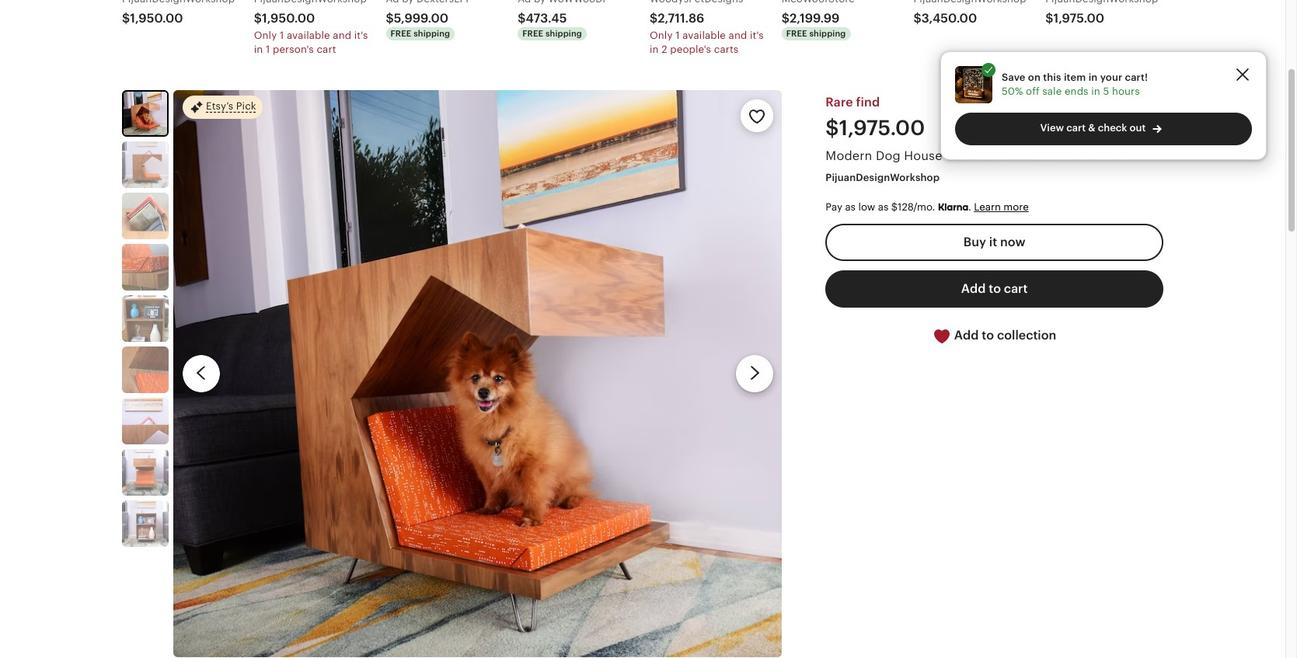 Task type: vqa. For each thing, say whether or not it's contained in the screenshot.
check
yes



Task type: locate. For each thing, give the bounding box(es) containing it.
2,711.86
[[658, 12, 704, 25]]

and
[[333, 30, 351, 41], [729, 30, 747, 41], [1061, 149, 1084, 162]]

6 $ from the left
[[782, 12, 790, 25]]

carts
[[714, 44, 739, 55]]

1 down $ 2,711.86
[[675, 30, 680, 41]]

0 horizontal spatial it's
[[354, 30, 368, 41]]

only up the person's
[[254, 30, 277, 41]]

2 only 1 available and it's in from the left
[[650, 30, 764, 55]]

free
[[391, 29, 411, 38], [522, 29, 543, 38], [786, 29, 807, 38]]

to inside button
[[982, 329, 994, 342]]

and left home
[[1061, 149, 1084, 162]]

shipping down 473.45
[[545, 29, 582, 38]]

house right "dog"
[[904, 149, 942, 162]]

1 only 1 available and it's in from the left
[[254, 30, 368, 55]]

0 horizontal spatial $ 1,950.00
[[122, 12, 183, 25]]

1 horizontal spatial available
[[683, 30, 726, 41]]

1 horizontal spatial shipping
[[545, 29, 582, 38]]

&
[[1088, 122, 1095, 134]]

add for add to collection
[[954, 329, 979, 342]]

2 available from the left
[[683, 30, 726, 41]]

1 it's from the left
[[354, 30, 368, 41]]

to inside button
[[989, 282, 1001, 295]]

shipping inside $ 473.45 free shipping
[[545, 29, 582, 38]]

free inside $ 5,999.00 free shipping
[[391, 29, 411, 38]]

0 vertical spatial cart
[[317, 44, 336, 55]]

available
[[287, 30, 330, 41], [683, 30, 726, 41]]

2 vertical spatial cart
[[1004, 282, 1028, 295]]

add inside button
[[954, 329, 979, 342]]

2 horizontal spatial shipping
[[809, 29, 846, 38]]

only for 2,711.86
[[650, 30, 673, 41]]

0 horizontal spatial as
[[845, 201, 856, 213]]

house right -
[[1020, 149, 1058, 162]]

save
[[1002, 71, 1025, 83]]

view
[[1040, 122, 1064, 134]]

available up 1 person's cart
[[287, 30, 330, 41]]

to down buy it now button
[[989, 282, 1001, 295]]

0 horizontal spatial modern dog house side table house and home image 1 image
[[124, 92, 167, 135]]

available up 2 people's carts at the right
[[683, 30, 726, 41]]

add for add to cart
[[961, 282, 986, 295]]

1 horizontal spatial it's
[[750, 30, 764, 41]]

free for 2,199.99
[[786, 29, 807, 38]]

1 left the person's
[[266, 44, 270, 55]]

1 horizontal spatial $ 1,950.00
[[254, 12, 315, 25]]

collection
[[997, 329, 1056, 342]]

3 $ from the left
[[386, 12, 394, 25]]

1
[[280, 30, 284, 41], [675, 30, 680, 41], [266, 44, 270, 55]]

1 horizontal spatial cart
[[1004, 282, 1028, 295]]

free inside $ 473.45 free shipping
[[522, 29, 543, 38]]

cart for 1 person's cart
[[317, 44, 336, 55]]

0 horizontal spatial only 1 available and it's in
[[254, 30, 368, 55]]

add down buy
[[961, 282, 986, 295]]

1 horizontal spatial only 1 available and it's in
[[650, 30, 764, 55]]

0 horizontal spatial only
[[254, 30, 277, 41]]

add to collection button
[[826, 317, 1163, 355]]

1 vertical spatial to
[[982, 329, 994, 342]]

1 shipping from the left
[[414, 29, 450, 38]]

cart inside button
[[1004, 282, 1028, 295]]

1 horizontal spatial free
[[522, 29, 543, 38]]

free down 5,999.00
[[391, 29, 411, 38]]

1 1,950.00 from the left
[[130, 12, 183, 25]]

it's left $ 2,199.99 free shipping
[[750, 30, 764, 41]]

rare
[[826, 96, 853, 109]]

sale
[[1042, 85, 1062, 97]]

free inside $ 2,199.99 free shipping
[[786, 29, 807, 38]]

cart down now
[[1004, 282, 1028, 295]]

50%
[[1002, 85, 1023, 97]]

2 horizontal spatial free
[[786, 29, 807, 38]]

$
[[122, 12, 130, 25], [254, 12, 262, 25], [386, 12, 394, 25], [518, 12, 526, 25], [650, 12, 658, 25], [782, 12, 790, 25], [914, 12, 922, 25], [1045, 12, 1053, 25]]

$ 2,199.99 free shipping
[[782, 12, 846, 38]]

1 horizontal spatial only
[[650, 30, 673, 41]]

it's
[[354, 30, 368, 41], [750, 30, 764, 41]]

1 up the person's
[[280, 30, 284, 41]]

1 available from the left
[[287, 30, 330, 41]]

1 house from the left
[[904, 149, 942, 162]]

view cart & check out
[[1040, 122, 1146, 134]]

$ 1,950.00
[[122, 12, 183, 25], [254, 12, 315, 25]]

home
[[1088, 149, 1124, 162]]

0 horizontal spatial and
[[333, 30, 351, 41]]

2 shipping from the left
[[545, 29, 582, 38]]

table
[[976, 149, 1008, 162]]

shipping inside $ 2,199.99 free shipping
[[809, 29, 846, 38]]

1 horizontal spatial 1,950.00
[[262, 12, 315, 25]]

to
[[989, 282, 1001, 295], [982, 329, 994, 342]]

shipping down 2,199.99
[[809, 29, 846, 38]]

add to cart button
[[826, 271, 1163, 308]]

0 horizontal spatial available
[[287, 30, 330, 41]]

1 only from the left
[[254, 30, 277, 41]]

1 horizontal spatial house
[[1020, 149, 1058, 162]]

to left collection
[[982, 329, 994, 342]]

2 horizontal spatial cart
[[1066, 122, 1086, 134]]

2 horizontal spatial 1
[[675, 30, 680, 41]]

$1,975.00
[[826, 116, 925, 140]]

only 1 available and it's in for $ 2,711.86
[[650, 30, 764, 55]]

shipping
[[414, 29, 450, 38], [545, 29, 582, 38], [809, 29, 846, 38]]

your
[[1100, 71, 1122, 83]]

only
[[254, 30, 277, 41], [650, 30, 673, 41]]

cart right the person's
[[317, 44, 336, 55]]

1 free from the left
[[391, 29, 411, 38]]

pay
[[826, 201, 842, 213]]

save on this item in your cart! 50% off sale ends in 5 hours
[[1002, 71, 1148, 97]]

$128/mo.
[[891, 201, 935, 213]]

3 free from the left
[[786, 29, 807, 38]]

pay as low as $128/mo. klarna . learn more
[[826, 201, 1029, 213]]

on
[[1028, 71, 1041, 83]]

check
[[1098, 122, 1127, 134]]

4 $ from the left
[[518, 12, 526, 25]]

1 as from the left
[[845, 201, 856, 213]]

2,199.99
[[790, 12, 840, 25]]

free down 473.45
[[522, 29, 543, 38]]

2 1,950.00 from the left
[[262, 12, 315, 25]]

1 vertical spatial cart
[[1066, 122, 1086, 134]]

more
[[1004, 201, 1029, 213]]

available for $ 1,950.00
[[287, 30, 330, 41]]

1,950.00
[[130, 12, 183, 25], [262, 12, 315, 25]]

modern dog house side table house and home image 9 image
[[122, 500, 169, 547]]

$ 473.45 free shipping
[[518, 12, 582, 38]]

0 vertical spatial to
[[989, 282, 1001, 295]]

as right low in the top of the page
[[878, 201, 888, 213]]

only 1 available and it's in
[[254, 30, 368, 55], [650, 30, 764, 55]]

add inside button
[[961, 282, 986, 295]]

1 horizontal spatial as
[[878, 201, 888, 213]]

modern dog house side table house and home image 8 image
[[122, 449, 169, 496]]

3 shipping from the left
[[809, 29, 846, 38]]

1 horizontal spatial 1
[[280, 30, 284, 41]]

it's for $ 1,950.00
[[354, 30, 368, 41]]

it
[[989, 236, 997, 249]]

shipping down 5,999.00
[[414, 29, 450, 38]]

$ 1,975.00
[[1045, 12, 1104, 25]]

0 vertical spatial add
[[961, 282, 986, 295]]

buy it now
[[964, 236, 1025, 249]]

and up 1 person's cart
[[333, 30, 351, 41]]

1 $ 1,950.00 from the left
[[122, 12, 183, 25]]

cart
[[317, 44, 336, 55], [1066, 122, 1086, 134], [1004, 282, 1028, 295]]

side
[[946, 149, 973, 162]]

0 horizontal spatial house
[[904, 149, 942, 162]]

add down add to cart button on the top of page
[[954, 329, 979, 342]]

1 for 1,950.00
[[280, 30, 284, 41]]

2 as from the left
[[878, 201, 888, 213]]

as right pay
[[845, 201, 856, 213]]

find
[[856, 96, 880, 109]]

and up carts
[[729, 30, 747, 41]]

only up 2 at the top
[[650, 30, 673, 41]]

2 it's from the left
[[750, 30, 764, 41]]

1 horizontal spatial and
[[729, 30, 747, 41]]

0 horizontal spatial 1,950.00
[[130, 12, 183, 25]]

modern dog house side table house and home image 2 image
[[122, 141, 169, 188]]

only for 1,950.00
[[254, 30, 277, 41]]

and for 2,711.86
[[729, 30, 747, 41]]

7 $ from the left
[[914, 12, 922, 25]]

3,450.00
[[922, 12, 977, 25]]

modern dog house side table house and home image 3 image
[[122, 193, 169, 239]]

as
[[845, 201, 856, 213], [878, 201, 888, 213]]

house
[[904, 149, 942, 162], [1020, 149, 1058, 162]]

view cart & check out link
[[955, 112, 1252, 145]]

free down 2,199.99
[[786, 29, 807, 38]]

cart left &
[[1066, 122, 1086, 134]]

0 horizontal spatial free
[[391, 29, 411, 38]]

0 horizontal spatial cart
[[317, 44, 336, 55]]

modern dog house side table house and home image 1 image
[[173, 90, 782, 657], [124, 92, 167, 135]]

dog
[[876, 149, 901, 162]]

add
[[961, 282, 986, 295], [954, 329, 979, 342]]

etsy's
[[206, 100, 233, 112]]

in
[[254, 44, 263, 55], [650, 44, 659, 55], [1088, 71, 1098, 83], [1091, 85, 1100, 97]]

shipping inside $ 5,999.00 free shipping
[[414, 29, 450, 38]]

out
[[1130, 122, 1146, 134]]

people's
[[670, 44, 711, 55]]

2 free from the left
[[522, 29, 543, 38]]

only 1 available and it's in for $ 1,950.00
[[254, 30, 368, 55]]

.
[[968, 201, 971, 213]]

0 horizontal spatial shipping
[[414, 29, 450, 38]]

it's left $ 5,999.00 free shipping
[[354, 30, 368, 41]]

2 only from the left
[[650, 30, 673, 41]]

1 vertical spatial add
[[954, 329, 979, 342]]



Task type: describe. For each thing, give the bounding box(es) containing it.
shipping for 473.45
[[545, 29, 582, 38]]

0 horizontal spatial 1
[[266, 44, 270, 55]]

2 people's carts
[[662, 44, 739, 55]]

klarna
[[938, 201, 968, 213]]

8 $ from the left
[[1045, 12, 1053, 25]]

to for collection
[[982, 329, 994, 342]]

modern
[[826, 149, 872, 162]]

modern dog house side table house and home image 7 image
[[122, 398, 169, 444]]

to for cart
[[989, 282, 1001, 295]]

etsy's pick
[[206, 100, 256, 112]]

cart!
[[1125, 71, 1148, 83]]

cart for add to cart
[[1004, 282, 1028, 295]]

$ 2,711.86
[[650, 12, 704, 25]]

1 horizontal spatial modern dog house side table house and home image 1 image
[[173, 90, 782, 657]]

$ inside $ 473.45 free shipping
[[518, 12, 526, 25]]

item
[[1064, 71, 1086, 83]]

free for 473.45
[[522, 29, 543, 38]]

learn
[[974, 201, 1001, 213]]

in left 2 at the top
[[650, 44, 659, 55]]

2 horizontal spatial and
[[1061, 149, 1084, 162]]

this
[[1043, 71, 1061, 83]]

shipping for 5,999.00
[[414, 29, 450, 38]]

$ 3,450.00
[[914, 12, 977, 25]]

rare find $1,975.00
[[826, 96, 925, 140]]

now
[[1000, 236, 1025, 249]]

in left the person's
[[254, 44, 263, 55]]

ends
[[1065, 85, 1088, 97]]

add to collection
[[951, 329, 1056, 342]]

buy
[[964, 236, 986, 249]]

in left 5
[[1091, 85, 1100, 97]]

pijuandesignworkshop link
[[826, 172, 940, 183]]

it's for $ 2,711.86
[[750, 30, 764, 41]]

-
[[1012, 149, 1016, 162]]

modern dog house side table - house and home
[[826, 149, 1124, 162]]

and for 1,950.00
[[333, 30, 351, 41]]

5 $ from the left
[[650, 12, 658, 25]]

$ inside $ 5,999.00 free shipping
[[386, 12, 394, 25]]

modern dog house side table house and home image 5 image
[[122, 295, 169, 342]]

off
[[1026, 85, 1040, 97]]

learn more button
[[974, 201, 1029, 213]]

modern dog house side table house and home image 4 image
[[122, 244, 169, 291]]

etsy's pick button
[[183, 95, 263, 120]]

1 person's cart
[[266, 44, 336, 55]]

free for 5,999.00
[[391, 29, 411, 38]]

5
[[1103, 85, 1109, 97]]

1 $ from the left
[[122, 12, 130, 25]]

2 house from the left
[[1020, 149, 1058, 162]]

473.45
[[526, 12, 567, 25]]

2
[[662, 44, 667, 55]]

pick
[[236, 100, 256, 112]]

2 $ 1,950.00 from the left
[[254, 12, 315, 25]]

person's
[[273, 44, 314, 55]]

1,975.00
[[1053, 12, 1104, 25]]

available for $ 2,711.86
[[683, 30, 726, 41]]

in right 'item'
[[1088, 71, 1098, 83]]

$ 5,999.00 free shipping
[[386, 12, 450, 38]]

5,999.00
[[394, 12, 449, 25]]

2 $ from the left
[[254, 12, 262, 25]]

shipping for 2,199.99
[[809, 29, 846, 38]]

buy it now button
[[826, 224, 1163, 261]]

add to cart
[[961, 282, 1028, 295]]

modern dog house side table house and home image 6 image
[[122, 347, 169, 393]]

hours
[[1112, 85, 1140, 97]]

low
[[858, 201, 875, 213]]

pijuandesignworkshop
[[826, 172, 940, 183]]

$ inside $ 2,199.99 free shipping
[[782, 12, 790, 25]]

1 for 2,711.86
[[675, 30, 680, 41]]



